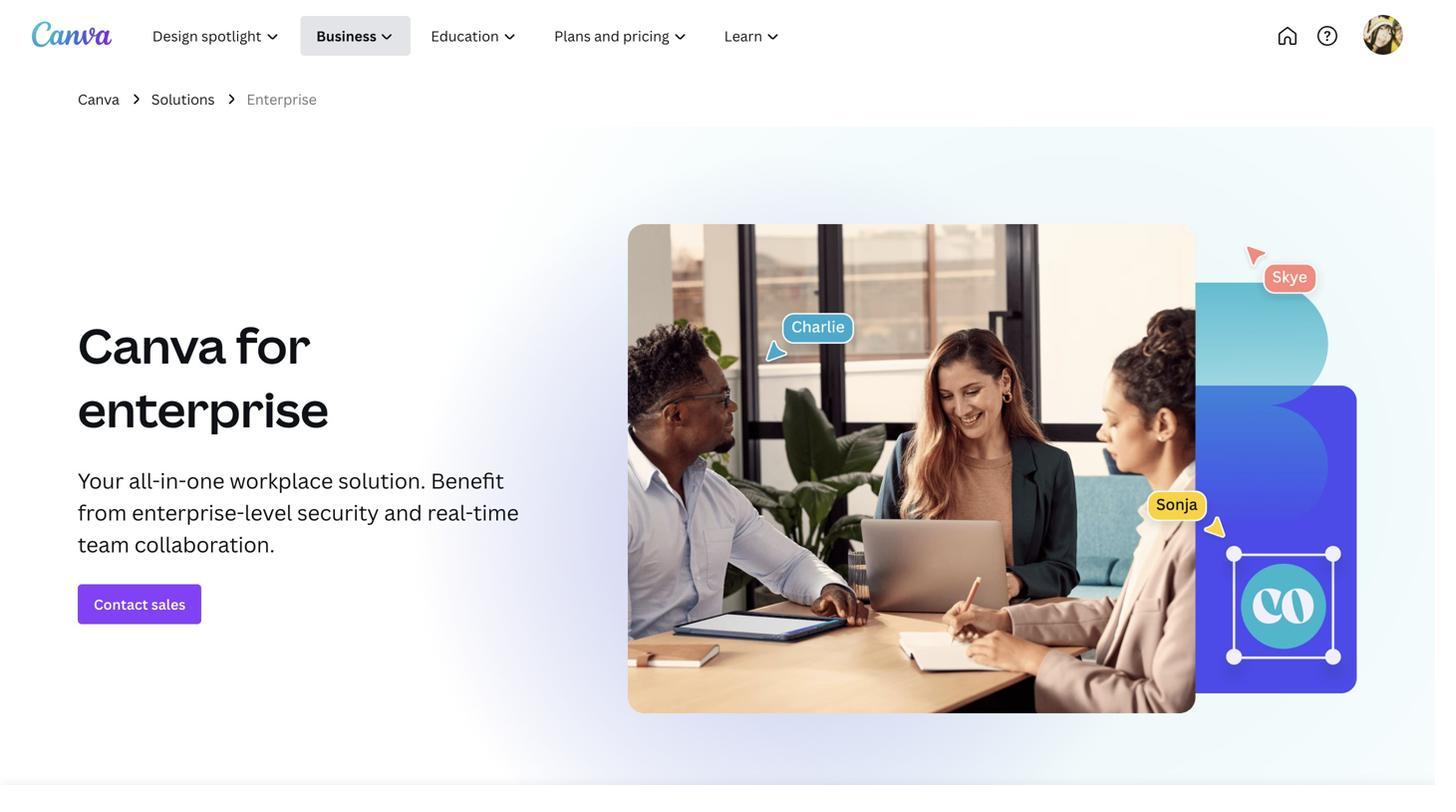 Task type: describe. For each thing, give the bounding box(es) containing it.
collaboration.
[[134, 530, 275, 559]]

team
[[78, 530, 129, 559]]

enterprise-
[[132, 498, 245, 527]]

benefit
[[431, 466, 504, 495]]

solutions
[[151, 90, 215, 109]]

one
[[187, 466, 225, 495]]

workplace
[[230, 466, 333, 495]]

canva for enterprise
[[78, 312, 329, 442]]

contact
[[94, 595, 148, 614]]

canva link
[[78, 89, 119, 110]]

canva for canva
[[78, 90, 119, 109]]

top level navigation element
[[136, 16, 865, 56]]

solutions link
[[151, 89, 215, 110]]

time
[[473, 498, 519, 527]]

level
[[245, 498, 292, 527]]

your all-in-one workplace solution. benefit from enterprise-level security and real-time team collaboration.
[[78, 466, 519, 559]]

in-
[[160, 466, 187, 495]]



Task type: vqa. For each thing, say whether or not it's contained in the screenshot.
ready
no



Task type: locate. For each thing, give the bounding box(es) containing it.
0 vertical spatial canva
[[78, 90, 119, 109]]

solution.
[[338, 466, 426, 495]]

security
[[297, 498, 379, 527]]

and
[[384, 498, 422, 527]]

canva for canva for enterprise
[[78, 312, 226, 378]]

three office workers sitting around a meeting table with graphics overlayed around them showing three names in colourful cursors collaboratively working on a digital document. image
[[628, 224, 1358, 714]]

canva
[[78, 90, 119, 109], [78, 312, 226, 378]]

enterprise
[[247, 90, 317, 109]]

for
[[236, 312, 310, 378]]

contact sales
[[94, 595, 186, 614]]

sales
[[151, 595, 186, 614]]

all-
[[129, 466, 160, 495]]

contact sales link
[[78, 585, 202, 624]]

real-
[[427, 498, 473, 527]]

from
[[78, 498, 127, 527]]

2 canva from the top
[[78, 312, 226, 378]]

enterprise
[[78, 376, 329, 442]]

canva inside the canva for enterprise
[[78, 312, 226, 378]]

your
[[78, 466, 124, 495]]

1 vertical spatial canva
[[78, 312, 226, 378]]

1 canva from the top
[[78, 90, 119, 109]]



